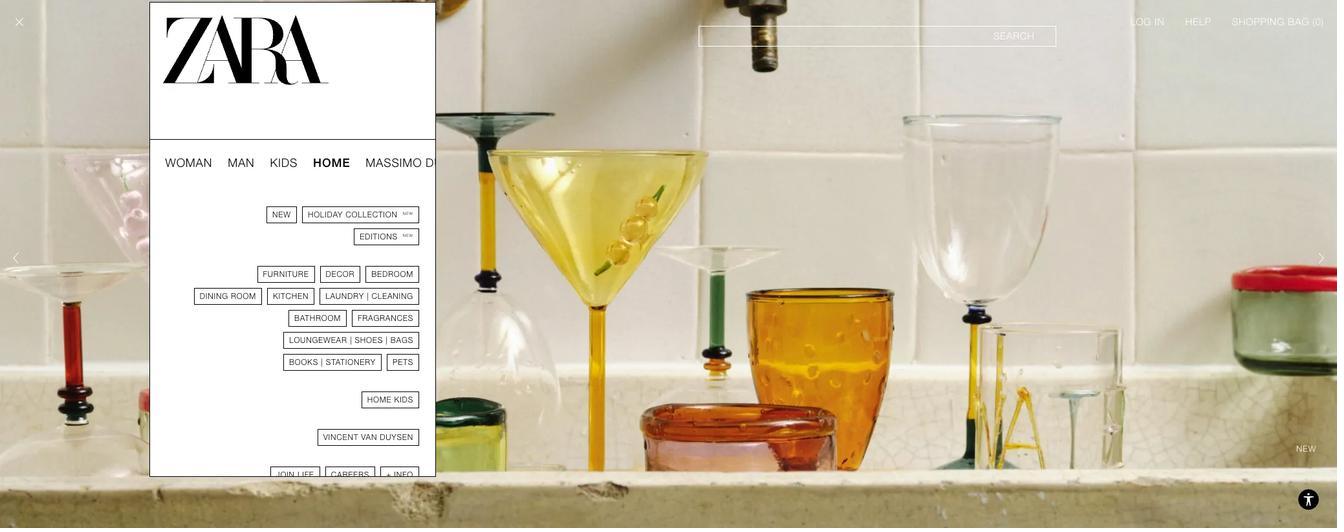 Task type: vqa. For each thing, say whether or not it's contained in the screenshot.
Laundry | Cleaning
yes



Task type: locate. For each thing, give the bounding box(es) containing it.
new
[[273, 210, 291, 219], [403, 211, 414, 216], [403, 233, 414, 238]]

books | stationery link
[[283, 354, 382, 371]]

1 vertical spatial home
[[367, 395, 392, 405]]

fragrances
[[358, 314, 414, 323]]

books | stationery
[[289, 358, 376, 367]]

loungewear | shoes | bags
[[289, 336, 414, 345]]

info
[[394, 471, 414, 480]]

search link
[[699, 26, 1057, 47]]

van
[[361, 433, 377, 442]]

| right laundry
[[367, 292, 369, 301]]

zara logo united states. go to homepage image
[[163, 16, 329, 85]]

+ info
[[387, 471, 414, 480]]

home link
[[313, 155, 350, 171]]

dining room link
[[194, 288, 262, 305]]

shopping bag ( 0 )
[[1233, 16, 1325, 28]]

0 horizontal spatial home
[[313, 156, 350, 170]]

1 horizontal spatial home
[[367, 395, 392, 405]]

editions new
[[360, 232, 414, 241]]

collection
[[346, 210, 398, 219]]

| for shoes
[[350, 336, 352, 345]]

home up van
[[367, 395, 392, 405]]

kids right man
[[270, 156, 298, 170]]

0 vertical spatial home
[[313, 156, 350, 170]]

home
[[313, 156, 350, 170], [367, 395, 392, 405]]

1 vertical spatial kids
[[395, 395, 414, 405]]

pets
[[393, 358, 414, 367]]

0 vertical spatial kids
[[270, 156, 298, 170]]

new inside editions new
[[403, 233, 414, 238]]

|
[[367, 292, 369, 301], [350, 336, 352, 345], [386, 336, 388, 345], [321, 358, 323, 367]]

life
[[298, 471, 314, 480]]

new left holiday
[[273, 210, 291, 219]]

holiday
[[308, 210, 343, 219]]

0
[[1316, 16, 1322, 28]]

kids
[[270, 156, 298, 170], [395, 395, 414, 405]]

massimo dutti link
[[366, 155, 460, 171]]

careers
[[331, 471, 370, 480]]

fragrances link
[[352, 310, 419, 327]]

)
[[1322, 16, 1325, 28]]

new right 'editions'
[[403, 233, 414, 238]]

join
[[276, 471, 295, 480]]

dining room
[[200, 292, 256, 301]]

home right kids link
[[313, 156, 350, 170]]

dutti
[[426, 156, 460, 170]]

log
[[1131, 16, 1152, 28]]

decor
[[326, 270, 355, 279]]

laundry
[[326, 292, 364, 301]]

kids down pets
[[395, 395, 414, 405]]

vincent van duysen
[[323, 433, 414, 442]]

new up editions new
[[403, 211, 414, 216]]

| right books
[[321, 358, 323, 367]]

bedroom
[[372, 270, 414, 279]]

| left shoes
[[350, 336, 352, 345]]

bathroom link
[[289, 310, 347, 327]]

kids link
[[270, 155, 298, 171]]



Task type: describe. For each thing, give the bounding box(es) containing it.
help
[[1186, 16, 1212, 28]]

log in link
[[1131, 16, 1165, 28]]

room
[[231, 292, 256, 301]]

+
[[387, 471, 392, 480]]

search
[[994, 30, 1035, 42]]

man
[[228, 156, 255, 170]]

stationery
[[326, 358, 376, 367]]

| for stationery
[[321, 358, 323, 367]]

0 horizontal spatial kids
[[270, 156, 298, 170]]

help link
[[1186, 16, 1212, 28]]

new inside holiday collection new
[[403, 211, 414, 216]]

home kids
[[367, 395, 414, 405]]

loungewear
[[289, 336, 347, 345]]

home for home kids
[[367, 395, 392, 405]]

Product search search field
[[699, 26, 1057, 47]]

home for home
[[313, 156, 350, 170]]

decor link
[[320, 266, 361, 283]]

new link
[[267, 206, 297, 223]]

(
[[1313, 16, 1316, 28]]

kitchen link
[[267, 288, 315, 305]]

0 status
[[1316, 16, 1322, 28]]

| for cleaning
[[367, 292, 369, 301]]

home kids link
[[362, 392, 419, 408]]

cleaning
[[372, 292, 414, 301]]

shoes
[[355, 336, 383, 345]]

books
[[289, 358, 318, 367]]

vincent van duysen link
[[318, 429, 419, 446]]

pets link
[[387, 354, 419, 371]]

woman
[[165, 156, 212, 170]]

man link
[[228, 155, 255, 171]]

massimo dutti
[[366, 156, 460, 170]]

holiday collection new
[[308, 210, 414, 219]]

in
[[1155, 16, 1165, 28]]

laundry | cleaning link
[[320, 288, 419, 305]]

bags
[[391, 336, 414, 345]]

vincent
[[323, 433, 359, 442]]

zara logo united states. image
[[163, 16, 329, 85]]

log in
[[1131, 16, 1165, 28]]

duysen
[[380, 433, 414, 442]]

| left bags
[[386, 336, 388, 345]]

1 horizontal spatial kids
[[395, 395, 414, 405]]

bedroom link
[[366, 266, 419, 283]]

kitchen
[[273, 292, 309, 301]]

furniture link
[[257, 266, 315, 283]]

laundry | cleaning
[[326, 292, 414, 301]]

dining
[[200, 292, 228, 301]]

careers link
[[325, 467, 376, 483]]

join life link
[[270, 467, 320, 483]]

loungewear | shoes | bags link
[[284, 332, 419, 349]]

furniture
[[263, 270, 309, 279]]

+ info link
[[381, 467, 419, 483]]

massimo
[[366, 156, 422, 170]]

join life
[[276, 471, 314, 480]]

bag
[[1289, 16, 1310, 28]]

woman link
[[165, 155, 212, 171]]

bathroom
[[294, 314, 341, 323]]

shopping
[[1233, 16, 1285, 28]]

editions
[[360, 232, 398, 241]]



